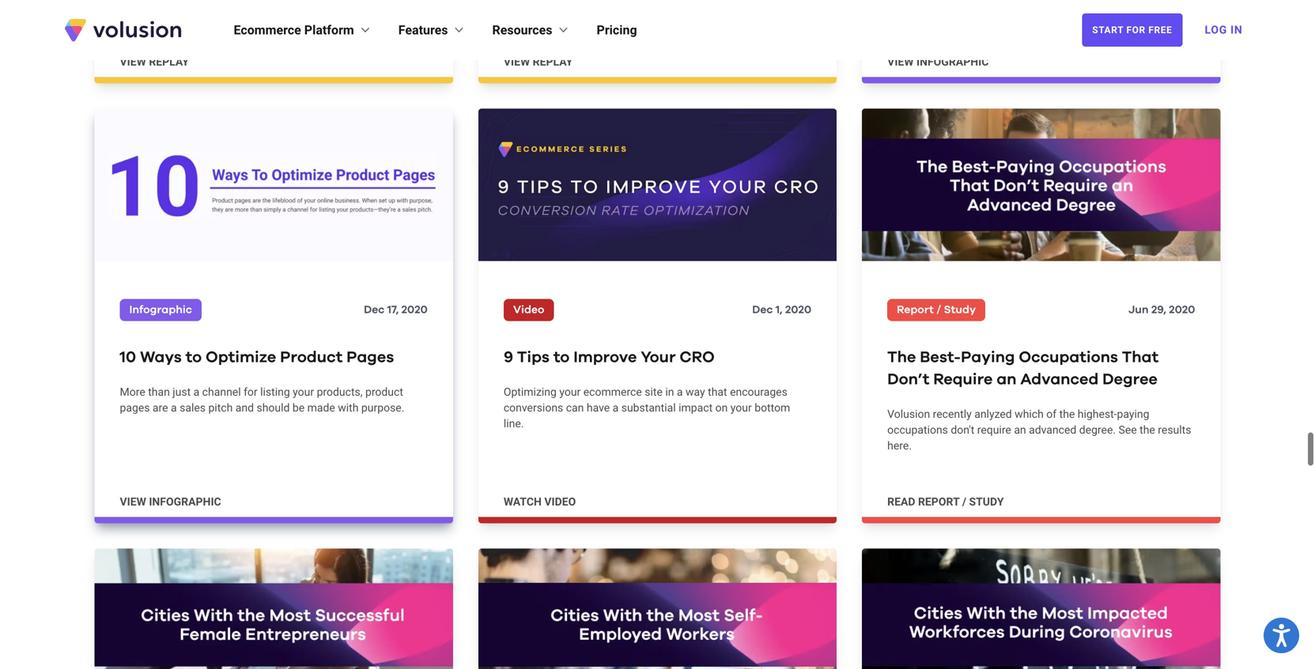 Task type: describe. For each thing, give the bounding box(es) containing it.
an inside the best-paying occupations that don't require an advanced degree
[[997, 372, 1017, 388]]

free
[[1149, 25, 1173, 36]]

log
[[1205, 23, 1227, 36]]

don't
[[888, 372, 930, 388]]

start
[[1092, 25, 1124, 36]]

open accessibe: accessibility options, statement and help image
[[1273, 625, 1290, 648]]

dec 1, 2020
[[752, 305, 812, 316]]

watch video button
[[504, 495, 576, 511]]

the
[[888, 350, 916, 366]]

watch
[[504, 496, 542, 509]]

impact
[[679, 402, 713, 415]]

17,
[[387, 305, 399, 316]]

listing
[[260, 386, 290, 399]]

view infographic for the bottommost view infographic button
[[120, 496, 221, 509]]

start for free link
[[1082, 13, 1183, 47]]

occupations
[[1019, 350, 1118, 366]]

1 horizontal spatial the
[[1140, 424, 1155, 437]]

be
[[293, 402, 305, 415]]

just
[[173, 386, 191, 399]]

product
[[280, 350, 343, 366]]

substantial
[[621, 402, 676, 415]]

1,
[[776, 305, 783, 316]]

degree
[[1103, 372, 1158, 388]]

which
[[1015, 408, 1044, 421]]

advanced
[[1029, 424, 1077, 437]]

improve
[[574, 350, 637, 366]]

should
[[257, 402, 290, 415]]

ways
[[140, 350, 182, 366]]

10 ways to optimize product pages
[[120, 350, 394, 366]]

report / study
[[897, 305, 976, 316]]

to for ways
[[186, 350, 202, 366]]

ecommerce
[[234, 23, 301, 38]]

for
[[1127, 25, 1146, 36]]

an inside volusion recently anlyzed which of the highest-paying occupations don't require an advanced degree. see the results here.
[[1014, 424, 1026, 437]]

/ inside read report / study button
[[962, 496, 967, 509]]

log in
[[1205, 23, 1243, 36]]

bottom
[[755, 402, 790, 415]]

dec for pages
[[364, 305, 385, 316]]

pages
[[347, 350, 394, 366]]

dec 17, 2020
[[364, 305, 428, 316]]

require
[[934, 372, 993, 388]]

2020 for 10 ways to optimize product pages
[[401, 305, 428, 316]]

read report / study
[[888, 496, 1004, 509]]

10 ways to optimize product pages image
[[95, 109, 453, 261]]

in
[[1231, 23, 1243, 36]]

1 vertical spatial view infographic button
[[120, 495, 221, 511]]

9 tips to improve your cro
[[504, 350, 715, 366]]

log in link
[[1195, 13, 1252, 47]]

read
[[888, 496, 915, 509]]

ecommerce platform button
[[234, 21, 373, 40]]

report
[[918, 496, 960, 509]]

9
[[504, 350, 513, 366]]

a right just
[[193, 386, 199, 399]]

infographic
[[129, 305, 192, 316]]

and
[[236, 402, 254, 415]]

optimizing your ecommerce site in a way that encourages conversions can have a substantial impact on your bottom line.
[[504, 386, 790, 431]]

2020 for 9 tips to improve your cro
[[785, 305, 812, 316]]

resources
[[492, 23, 552, 38]]

way
[[686, 386, 705, 399]]

your
[[641, 350, 676, 366]]

watch video
[[504, 496, 576, 509]]

pricing link
[[597, 21, 637, 40]]

the best-paying occupations that don't require an advanced degree
[[888, 350, 1159, 388]]

on
[[715, 402, 728, 415]]

with
[[338, 402, 359, 415]]

cro
[[680, 350, 715, 366]]

encourages
[[730, 386, 788, 399]]

are
[[153, 402, 168, 415]]

optimize
[[206, 350, 276, 366]]

video
[[544, 496, 576, 509]]

1 horizontal spatial your
[[559, 386, 581, 399]]

0 horizontal spatial /
[[937, 305, 941, 316]]

jun
[[1129, 305, 1149, 316]]

site
[[645, 386, 663, 399]]

require
[[977, 424, 1011, 437]]

don't
[[951, 424, 975, 437]]

to for tips
[[553, 350, 570, 366]]

ecommerce
[[583, 386, 642, 399]]

highest-
[[1078, 408, 1117, 421]]

advanced
[[1021, 372, 1099, 388]]

sales
[[180, 402, 206, 415]]



Task type: vqa. For each thing, say whether or not it's contained in the screenshot.


Task type: locate. For each thing, give the bounding box(es) containing it.
1 horizontal spatial dec
[[752, 305, 773, 316]]

video
[[513, 305, 544, 316]]

for
[[244, 386, 258, 399]]

1 2020 from the left
[[401, 305, 428, 316]]

2 dec from the left
[[752, 305, 773, 316]]

2020
[[401, 305, 428, 316], [785, 305, 812, 316], [1169, 305, 1195, 316]]

2 view replay from the left
[[504, 56, 573, 69]]

1 vertical spatial an
[[1014, 424, 1026, 437]]

anlyzed
[[975, 408, 1012, 421]]

view infographic button
[[888, 54, 989, 70], [120, 495, 221, 511]]

dec for cro
[[752, 305, 773, 316]]

0 vertical spatial /
[[937, 305, 941, 316]]

0 horizontal spatial your
[[293, 386, 314, 399]]

1 vertical spatial /
[[962, 496, 967, 509]]

view
[[120, 56, 146, 69], [504, 56, 530, 69], [888, 56, 914, 69], [120, 496, 146, 509]]

degree.
[[1079, 424, 1116, 437]]

resources button
[[492, 21, 571, 40]]

study
[[944, 305, 976, 316]]

your inside more than just a channel for listing your products, product pages are a sales pitch and should be made with purpose.
[[293, 386, 314, 399]]

study
[[969, 496, 1004, 509]]

report
[[897, 305, 934, 316]]

1 horizontal spatial /
[[962, 496, 967, 509]]

view infographic for top view infographic button
[[888, 56, 989, 69]]

products,
[[317, 386, 363, 399]]

2 view replay link from the left
[[478, 0, 837, 84]]

1 horizontal spatial view replay
[[504, 56, 573, 69]]

infographic for top view infographic button
[[917, 56, 989, 69]]

2020 right 1,
[[785, 305, 812, 316]]

0 horizontal spatial 2020
[[401, 305, 428, 316]]

1 horizontal spatial to
[[553, 350, 570, 366]]

to right the ways
[[186, 350, 202, 366]]

0 horizontal spatial dec
[[364, 305, 385, 316]]

view replay link
[[95, 0, 453, 84], [478, 0, 837, 84]]

results
[[1158, 424, 1191, 437]]

can
[[566, 402, 584, 415]]

an down paying
[[997, 372, 1017, 388]]

view replay button for 2nd view replay link
[[504, 54, 573, 70]]

1 horizontal spatial replay
[[533, 56, 573, 69]]

made
[[307, 402, 335, 415]]

that
[[1122, 350, 1159, 366]]

1 view replay button from the left
[[120, 54, 189, 70]]

2 view replay button from the left
[[504, 54, 573, 70]]

view replay
[[120, 56, 189, 69], [504, 56, 573, 69]]

infographic
[[917, 56, 989, 69], [149, 496, 221, 509]]

dec left 17,
[[364, 305, 385, 316]]

to
[[186, 350, 202, 366], [553, 350, 570, 366]]

purpose.
[[361, 402, 404, 415]]

tips
[[517, 350, 550, 366]]

1 view replay link from the left
[[95, 0, 453, 84]]

a right are on the left of page
[[171, 402, 177, 415]]

0 vertical spatial an
[[997, 372, 1017, 388]]

29,
[[1152, 305, 1167, 316]]

2 to from the left
[[553, 350, 570, 366]]

that
[[708, 386, 727, 399]]

0 vertical spatial infographic
[[917, 56, 989, 69]]

paying
[[961, 350, 1015, 366]]

best-
[[920, 350, 961, 366]]

2 horizontal spatial your
[[731, 402, 752, 415]]

0 horizontal spatial to
[[186, 350, 202, 366]]

to right tips
[[553, 350, 570, 366]]

1 to from the left
[[186, 350, 202, 366]]

2020 right 17,
[[401, 305, 428, 316]]

0 horizontal spatial view replay
[[120, 56, 189, 69]]

start for free
[[1092, 25, 1173, 36]]

volusion recently anlyzed which of the highest-paying occupations don't require an advanced degree. see the results here.
[[888, 408, 1191, 453]]

your right on
[[731, 402, 752, 415]]

jun 29, 2020
[[1129, 305, 1195, 316]]

channel
[[202, 386, 241, 399]]

0 horizontal spatial infographic
[[149, 496, 221, 509]]

0 horizontal spatial replay
[[149, 56, 189, 69]]

2 replay from the left
[[533, 56, 573, 69]]

have
[[587, 402, 610, 415]]

infographic for the bottommost view infographic button
[[149, 496, 221, 509]]

an down which
[[1014, 424, 1026, 437]]

1 horizontal spatial view infographic button
[[888, 54, 989, 70]]

1 horizontal spatial infographic
[[917, 56, 989, 69]]

your
[[293, 386, 314, 399], [559, 386, 581, 399], [731, 402, 752, 415]]

3 2020 from the left
[[1169, 305, 1195, 316]]

optimizing
[[504, 386, 557, 399]]

view replay button for first view replay link from left
[[120, 54, 189, 70]]

than
[[148, 386, 170, 399]]

cities with the most self-employed workers image
[[478, 549, 837, 670]]

dec left 1,
[[752, 305, 773, 316]]

1 horizontal spatial 2020
[[785, 305, 812, 316]]

1 view replay from the left
[[120, 56, 189, 69]]

your up can
[[559, 386, 581, 399]]

0 vertical spatial the
[[1060, 408, 1075, 421]]

2020 for the best-paying occupations that don't require an advanced degree
[[1169, 305, 1195, 316]]

1 vertical spatial infographic
[[149, 496, 221, 509]]

1 vertical spatial the
[[1140, 424, 1155, 437]]

in
[[665, 386, 674, 399]]

2 horizontal spatial 2020
[[1169, 305, 1195, 316]]

1 horizontal spatial view replay link
[[478, 0, 837, 84]]

here.
[[888, 440, 912, 453]]

recently
[[933, 408, 972, 421]]

a down ecommerce
[[613, 402, 619, 415]]

0 vertical spatial view infographic button
[[888, 54, 989, 70]]

0 horizontal spatial view replay button
[[120, 54, 189, 70]]

cities with the most successful female entrepreneurs image
[[95, 549, 453, 670]]

pitch
[[208, 402, 233, 415]]

1 horizontal spatial view replay button
[[504, 54, 573, 70]]

features button
[[398, 21, 467, 40]]

an
[[997, 372, 1017, 388], [1014, 424, 1026, 437]]

1 dec from the left
[[364, 305, 385, 316]]

the right of
[[1060, 408, 1075, 421]]

more
[[120, 386, 145, 399]]

pages
[[120, 402, 150, 415]]

ecommerce platform
[[234, 23, 354, 38]]

line.
[[504, 418, 524, 431]]

10
[[120, 350, 136, 366]]

a right "in"
[[677, 386, 683, 399]]

occupations
[[888, 424, 948, 437]]

more than just a channel for listing your products, product pages are a sales pitch and should be made with purpose.
[[120, 386, 404, 415]]

the right see
[[1140, 424, 1155, 437]]

0 horizontal spatial view infographic
[[120, 496, 221, 509]]

volusion
[[888, 408, 930, 421]]

conversions
[[504, 402, 563, 415]]

1 horizontal spatial view infographic
[[888, 56, 989, 69]]

view replay button
[[120, 54, 189, 70], [504, 54, 573, 70]]

1 replay from the left
[[149, 56, 189, 69]]

product
[[365, 386, 403, 399]]

0 horizontal spatial view replay link
[[95, 0, 453, 84]]

replay
[[149, 56, 189, 69], [533, 56, 573, 69]]

0 horizontal spatial the
[[1060, 408, 1075, 421]]

of
[[1047, 408, 1057, 421]]

your up the be at bottom
[[293, 386, 314, 399]]

platform
[[304, 23, 354, 38]]

the best-paying occupations that don't require an advanced degree image
[[862, 109, 1221, 261]]

features
[[398, 23, 448, 38]]

cities with the most impacted workforces during coronavirus image
[[862, 549, 1221, 670]]

2020 right the 29,
[[1169, 305, 1195, 316]]

9 tips to improve your cro image
[[478, 109, 837, 261]]

view infographic link
[[862, 0, 1221, 84]]

0 vertical spatial view infographic
[[888, 56, 989, 69]]

2 2020 from the left
[[785, 305, 812, 316]]

pricing
[[597, 23, 637, 38]]

a
[[193, 386, 199, 399], [677, 386, 683, 399], [171, 402, 177, 415], [613, 402, 619, 415]]

1 vertical spatial view infographic
[[120, 496, 221, 509]]

0 horizontal spatial view infographic button
[[120, 495, 221, 511]]



